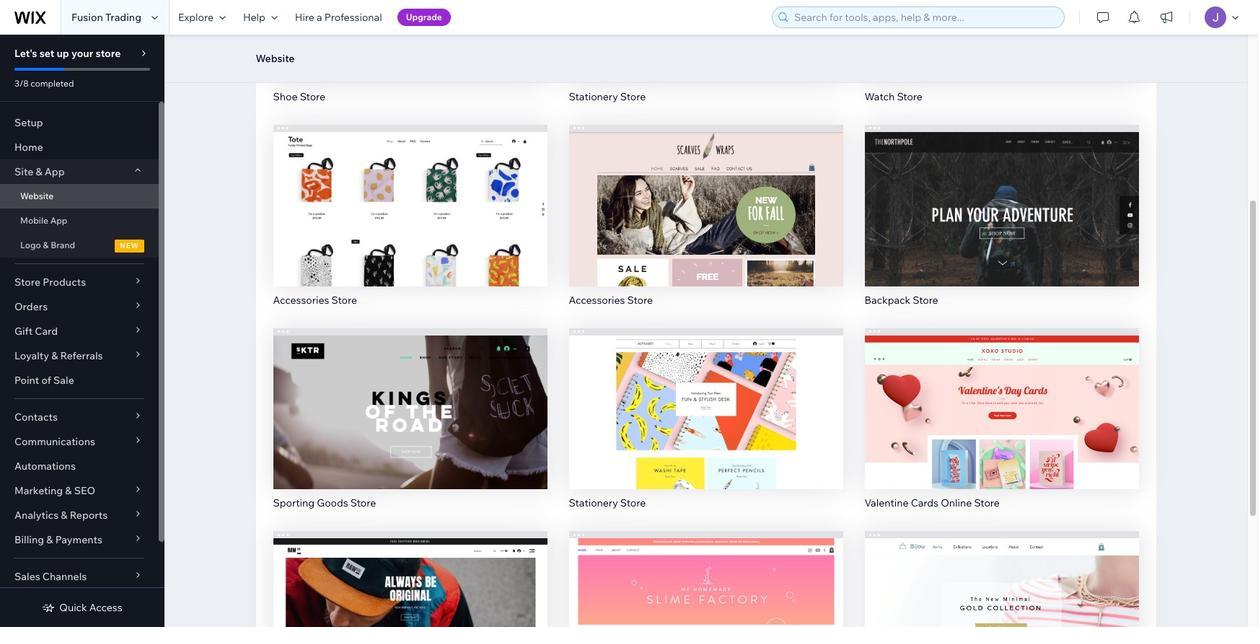 Task type: locate. For each thing, give the bounding box(es) containing it.
&
[[36, 165, 42, 178], [43, 240, 49, 250], [51, 349, 58, 362], [65, 484, 72, 497], [61, 509, 68, 522], [46, 533, 53, 546]]

sale
[[53, 374, 74, 387]]

1 accessories from the left
[[273, 293, 329, 306]]

1 horizontal spatial accessories store
[[569, 293, 653, 306]]

analytics
[[14, 509, 59, 522]]

& right loyalty
[[51, 349, 58, 362]]

billing & payments button
[[0, 527, 159, 552]]

website inside button
[[256, 52, 295, 65]]

loyalty & referrals
[[14, 349, 103, 362]]

& inside site & app popup button
[[36, 165, 42, 178]]

mobile
[[20, 215, 48, 226]]

& inside marketing & seo popup button
[[65, 484, 72, 497]]

& right logo
[[43, 240, 49, 250]]

billing
[[14, 533, 44, 546]]

& right site
[[36, 165, 42, 178]]

sales channels button
[[0, 564, 159, 589]]

1 vertical spatial website
[[20, 191, 54, 201]]

brand
[[51, 240, 75, 250]]

backpack
[[865, 293, 911, 306]]

referrals
[[60, 349, 103, 362]]

fusion trading
[[71, 11, 141, 24]]

help button
[[234, 0, 286, 35]]

valentine
[[865, 497, 909, 510]]

view button for valentine cards online store
[[971, 414, 1033, 440]]

& right billing
[[46, 533, 53, 546]]

of
[[41, 374, 51, 387]]

automations
[[14, 460, 76, 473]]

website up shoe
[[256, 52, 295, 65]]

channels
[[42, 570, 87, 583]]

products
[[43, 276, 86, 289]]

& inside the analytics & reports dropdown button
[[61, 509, 68, 522]]

stationery
[[569, 90, 618, 103], [569, 497, 618, 510]]

view button
[[675, 211, 737, 237], [971, 211, 1033, 237], [379, 414, 441, 440], [675, 414, 737, 440], [971, 414, 1033, 440]]

store
[[300, 90, 326, 103], [620, 90, 646, 103], [897, 90, 923, 103], [14, 276, 40, 289], [332, 293, 357, 306], [627, 293, 653, 306], [913, 293, 939, 306], [351, 497, 376, 510], [620, 497, 646, 510], [974, 497, 1000, 510]]

mobile app link
[[0, 209, 159, 233]]

home
[[14, 141, 43, 154]]

edit
[[399, 187, 421, 201], [695, 187, 717, 201], [991, 187, 1013, 201], [399, 390, 421, 404], [695, 390, 717, 404], [991, 390, 1013, 404], [399, 593, 421, 608], [695, 593, 717, 608], [991, 593, 1013, 608]]

view
[[693, 217, 720, 231], [989, 217, 1015, 231], [397, 420, 424, 435], [693, 420, 720, 435], [989, 420, 1015, 435]]

& left reports
[[61, 509, 68, 522]]

cards
[[911, 497, 939, 510]]

logo & brand
[[20, 240, 75, 250]]

hire a professional
[[295, 11, 382, 24]]

quick
[[59, 601, 87, 614]]

& inside the "billing & payments" popup button
[[46, 533, 53, 546]]

view button for backpack store
[[971, 211, 1033, 237]]

Search for tools, apps, help & more... field
[[790, 7, 1060, 27]]

website button
[[249, 48, 302, 69]]

contacts
[[14, 411, 58, 424]]

website inside sidebar element
[[20, 191, 54, 201]]

0 vertical spatial stationery
[[569, 90, 618, 103]]

accessories
[[273, 293, 329, 306], [569, 293, 625, 306]]

1 horizontal spatial website
[[256, 52, 295, 65]]

& for site
[[36, 165, 42, 178]]

let's set up your store
[[14, 47, 121, 60]]

automations link
[[0, 454, 159, 478]]

0 vertical spatial website
[[256, 52, 295, 65]]

2 stationery store from the top
[[569, 497, 646, 510]]

quick access
[[59, 601, 122, 614]]

website link
[[0, 184, 159, 209]]

payments
[[55, 533, 102, 546]]

point of sale
[[14, 374, 74, 387]]

app
[[45, 165, 65, 178], [50, 215, 67, 226]]

0 horizontal spatial accessories store
[[273, 293, 357, 306]]

& left seo
[[65, 484, 72, 497]]

accessories store
[[273, 293, 357, 306], [569, 293, 653, 306]]

setup link
[[0, 110, 159, 135]]

orders button
[[0, 294, 159, 319]]

3/8 completed
[[14, 78, 74, 89]]

& inside loyalty & referrals popup button
[[51, 349, 58, 362]]

marketing & seo button
[[0, 478, 159, 503]]

0 horizontal spatial website
[[20, 191, 54, 201]]

app right site
[[45, 165, 65, 178]]

0 vertical spatial app
[[45, 165, 65, 178]]

contacts button
[[0, 405, 159, 429]]

professional
[[325, 11, 382, 24]]

upgrade button
[[397, 9, 451, 26]]

analytics & reports button
[[0, 503, 159, 527]]

seo
[[74, 484, 95, 497]]

1 stationery from the top
[[569, 90, 618, 103]]

2 accessories store from the left
[[569, 293, 653, 306]]

communications button
[[0, 429, 159, 454]]

view button for sporting goods store
[[379, 414, 441, 440]]

0 vertical spatial stationery store
[[569, 90, 646, 103]]

1 horizontal spatial accessories
[[569, 293, 625, 306]]

gift card
[[14, 325, 58, 338]]

1 vertical spatial stationery
[[569, 497, 618, 510]]

card
[[35, 325, 58, 338]]

& for billing
[[46, 533, 53, 546]]

& for analytics
[[61, 509, 68, 522]]

view button for accessories store
[[675, 211, 737, 237]]

1 vertical spatial stationery store
[[569, 497, 646, 510]]

view for valentine cards online store
[[989, 420, 1015, 435]]

watch store
[[865, 90, 923, 103]]

a
[[317, 11, 322, 24]]

1 vertical spatial app
[[50, 215, 67, 226]]

completed
[[30, 78, 74, 89]]

online
[[941, 497, 972, 510]]

marketing & seo
[[14, 484, 95, 497]]

stationery store
[[569, 90, 646, 103], [569, 497, 646, 510]]

0 horizontal spatial accessories
[[273, 293, 329, 306]]

app right the mobile
[[50, 215, 67, 226]]

home link
[[0, 135, 159, 159]]

communications
[[14, 435, 95, 448]]

website down site & app
[[20, 191, 54, 201]]

loyalty & referrals button
[[0, 343, 159, 368]]

sales
[[14, 570, 40, 583]]



Task type: describe. For each thing, give the bounding box(es) containing it.
1 accessories store from the left
[[273, 293, 357, 306]]

new
[[120, 241, 139, 250]]

point
[[14, 374, 39, 387]]

view button for stationery store
[[675, 414, 737, 440]]

site & app
[[14, 165, 65, 178]]

site
[[14, 165, 33, 178]]

& for marketing
[[65, 484, 72, 497]]

your
[[71, 47, 93, 60]]

sidebar element
[[0, 35, 165, 627]]

explore
[[178, 11, 214, 24]]

shoe
[[273, 90, 298, 103]]

valentine cards online store
[[865, 497, 1000, 510]]

store products button
[[0, 270, 159, 294]]

website for website button
[[256, 52, 295, 65]]

sales channels
[[14, 570, 87, 583]]

set
[[39, 47, 54, 60]]

app inside site & app popup button
[[45, 165, 65, 178]]

mobile app
[[20, 215, 67, 226]]

logo
[[20, 240, 41, 250]]

upgrade
[[406, 12, 442, 22]]

let's
[[14, 47, 37, 60]]

loyalty
[[14, 349, 49, 362]]

hire a professional link
[[286, 0, 391, 35]]

gift
[[14, 325, 33, 338]]

store products
[[14, 276, 86, 289]]

1 stationery store from the top
[[569, 90, 646, 103]]

up
[[57, 47, 69, 60]]

fusion
[[71, 11, 103, 24]]

view for sporting goods store
[[397, 420, 424, 435]]

store
[[96, 47, 121, 60]]

2 accessories from the left
[[569, 293, 625, 306]]

trading
[[105, 11, 141, 24]]

sporting
[[273, 497, 315, 510]]

shoe store
[[273, 90, 326, 103]]

site & app button
[[0, 159, 159, 184]]

reports
[[70, 509, 108, 522]]

watch
[[865, 90, 895, 103]]

setup
[[14, 116, 43, 129]]

website for website link
[[20, 191, 54, 201]]

orders
[[14, 300, 48, 313]]

gift card button
[[0, 319, 159, 343]]

help
[[243, 11, 265, 24]]

& for logo
[[43, 240, 49, 250]]

goods
[[317, 497, 348, 510]]

sporting goods store
[[273, 497, 376, 510]]

& for loyalty
[[51, 349, 58, 362]]

hire
[[295, 11, 315, 24]]

view for accessories store
[[693, 217, 720, 231]]

quick access button
[[42, 601, 122, 614]]

marketing
[[14, 484, 63, 497]]

3/8
[[14, 78, 29, 89]]

point of sale link
[[0, 368, 159, 393]]

backpack store
[[865, 293, 939, 306]]

billing & payments
[[14, 533, 102, 546]]

2 stationery from the top
[[569, 497, 618, 510]]

store inside dropdown button
[[14, 276, 40, 289]]

analytics & reports
[[14, 509, 108, 522]]

view for stationery store
[[693, 420, 720, 435]]

app inside mobile app link
[[50, 215, 67, 226]]

access
[[89, 601, 122, 614]]

view for backpack store
[[989, 217, 1015, 231]]



Task type: vqa. For each thing, say whether or not it's contained in the screenshot.
CONNECT
no



